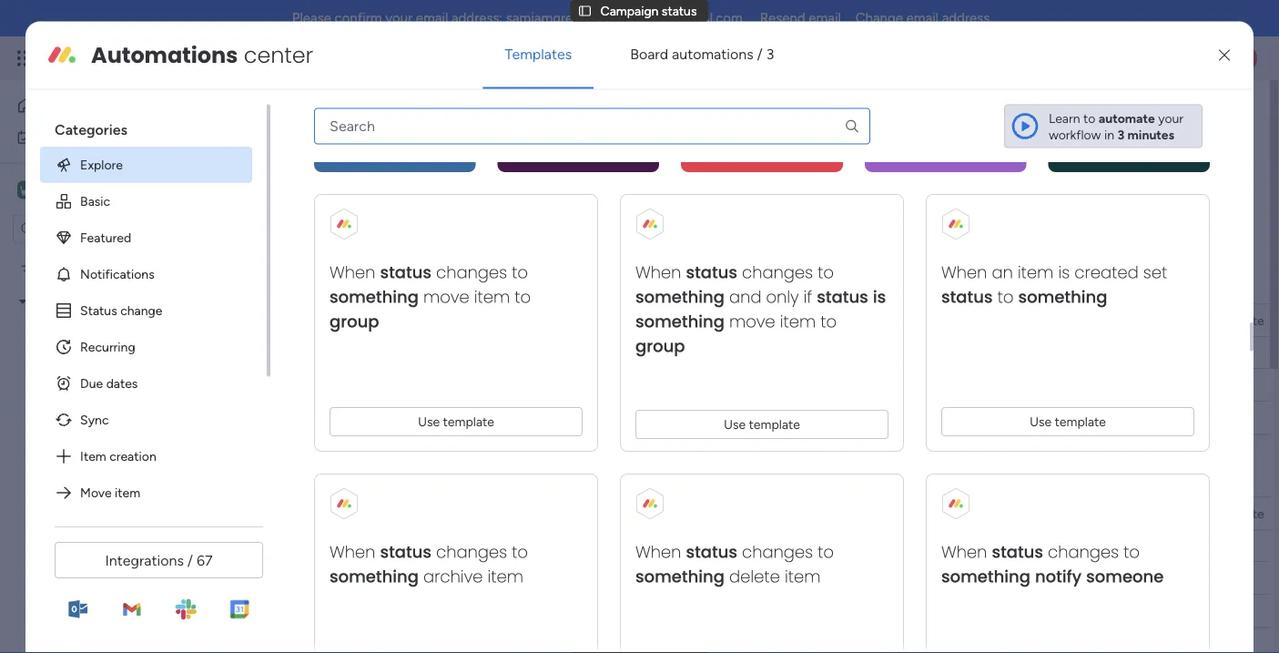 Task type: describe. For each thing, give the bounding box(es) containing it.
1 email from the left
[[416, 10, 448, 26]]

changes for notify
[[1049, 541, 1120, 564]]

change email address
[[856, 10, 990, 26]]

add you own campaign
[[344, 538, 479, 554]]

3 minutes
[[1118, 127, 1175, 142]]

help for will
[[363, 134, 387, 150]]

please confirm your email address: samiamgreeneggsnham27@gmail.com
[[292, 10, 743, 26]]

sending date field for audience
[[1185, 503, 1269, 523]]

item inside item creation option
[[80, 448, 106, 464]]

when status changes   to something delete item
[[636, 541, 835, 589]]

automate / 3
[[1108, 167, 1183, 183]]

green eggs and ham
[[43, 263, 164, 278]]

filter button
[[557, 209, 643, 238]]

marketing
[[67, 294, 124, 309]]

in inside your workflow in
[[1105, 127, 1115, 142]]

work for my
[[61, 129, 88, 145]]

/ for automate / 3
[[1168, 167, 1173, 183]]

categories heading
[[40, 104, 252, 146]]

Campaign status field
[[272, 97, 473, 128]]

Search in workspace field
[[38, 219, 152, 240]]

show board description image
[[481, 104, 503, 122]]

your right track
[[610, 134, 636, 150]]

templates button
[[483, 33, 594, 76]]

plan,
[[500, 134, 527, 150]]

calendar
[[505, 167, 556, 183]]

due dates
[[80, 375, 138, 391]]

caret down image
[[19, 295, 26, 308]]

own
[[395, 538, 420, 554]]

click
[[413, 345, 441, 361]]

status change
[[80, 303, 162, 318]]

team workload
[[392, 167, 478, 183]]

resend
[[760, 10, 806, 26]]

requests
[[181, 356, 231, 371]]

status up team
[[401, 97, 469, 128]]

your left team
[[439, 134, 464, 150]]

Account field
[[724, 310, 782, 330]]

archive
[[424, 566, 483, 589]]

1 vertical spatial 3
[[1118, 127, 1125, 142]]

notifications option
[[40, 256, 252, 292]]

sam's workspace button
[[13, 174, 181, 205]]

item creation
[[80, 448, 156, 464]]

campaign's
[[675, 134, 740, 150]]

monday work management
[[81, 48, 283, 68]]

move item
[[80, 485, 140, 500]]

Upcoming campaigns field
[[309, 466, 505, 490]]

see more
[[831, 133, 885, 149]]

2 vertical spatial you
[[371, 538, 392, 554]]

is inside when status changes   to something and only if status is something move item to group
[[874, 286, 887, 309]]

move inside "when status changes   to something move item to group"
[[424, 286, 470, 309]]

status for status change
[[80, 303, 117, 318]]

2 audience field from the top
[[849, 503, 912, 523]]

featured
[[80, 230, 131, 245]]

your right 'confirm'
[[386, 10, 413, 26]]

use for when an item is created   set status to something
[[1030, 415, 1052, 430]]

created
[[1075, 262, 1139, 285]]

status chart
[[583, 167, 653, 183]]

owner for first campaign owner field
[[631, 312, 667, 328]]

Search for a column type search field
[[314, 108, 871, 145]]

learn to automate
[[1049, 110, 1156, 126]]

someone
[[1087, 566, 1165, 589]]

green
[[43, 263, 78, 278]]

board
[[305, 134, 338, 150]]

upcoming
[[313, 466, 400, 490]]

something for when status changes   to something and only if status is something move item to group
[[636, 286, 725, 309]]

this board will help you and your team plan, run, and track your entire campaign's workflow in one workspace.
[[279, 134, 900, 150]]

move
[[80, 485, 112, 500]]

templates
[[505, 46, 572, 63]]

/ for integrations / 67
[[188, 552, 193, 569]]

2 campaign owner field from the top
[[566, 503, 672, 523]]

autopilot image
[[1085, 162, 1100, 186]]

workspace selection element
[[17, 179, 160, 201]]

use for move item to
[[418, 415, 440, 430]]

basic
[[80, 193, 110, 209]]

angle down image
[[355, 216, 364, 230]]

set
[[1144, 262, 1168, 285]]

your workflow in
[[1049, 110, 1184, 142]]

when status changes   to something notify someone
[[942, 541, 1165, 589]]

changes for delete
[[743, 541, 814, 564]]

Few tips to help you make the most of this template :) field
[[309, 273, 766, 297]]

date for audience
[[1239, 506, 1265, 521]]

status chart button
[[570, 160, 667, 189]]

list box containing green eggs and ham
[[0, 251, 232, 625]]

something inside when an item is created   set status to something
[[1019, 286, 1108, 309]]

email for change email address
[[907, 10, 939, 26]]

center
[[244, 40, 314, 70]]

track
[[579, 134, 607, 150]]

filter
[[586, 215, 615, 231]]

add
[[344, 538, 368, 554]]

item inside the when status changes   to something delete item
[[785, 566, 821, 589]]

explore option
[[40, 146, 252, 183]]

select product image
[[16, 49, 35, 67]]

template for move item to
[[443, 415, 495, 430]]

explore
[[80, 157, 123, 172]]

invite / 1 button
[[1117, 98, 1207, 128]]

/ for invite / 1
[[1185, 105, 1190, 121]]

management
[[184, 48, 283, 68]]

main table button
[[276, 160, 378, 189]]

automations center
[[91, 40, 314, 70]]

your inside your workflow in
[[1159, 110, 1184, 126]]

0 vertical spatial campaign status
[[601, 3, 697, 19]]

hi there! 👋  click here to learn how to start ➡️
[[344, 345, 604, 361]]

something for when status changes   to something notify someone
[[942, 566, 1031, 589]]

use template button for and only if
[[636, 411, 889, 440]]

item inside new item button
[[313, 215, 339, 231]]

calendar button
[[491, 160, 570, 189]]

status inside list box
[[124, 325, 159, 340]]

hi
[[344, 345, 357, 361]]

something for when status changes   to something delete item
[[636, 566, 725, 589]]

integrations
[[105, 552, 184, 569]]

learn
[[1049, 110, 1081, 126]]

2 horizontal spatial 3
[[1176, 167, 1183, 183]]

will
[[341, 134, 360, 150]]

invite
[[1150, 105, 1182, 121]]

audience for first audience field from the top of the page
[[853, 312, 907, 328]]

tips
[[350, 273, 381, 297]]

only
[[767, 286, 799, 309]]

when status changes   to something archive item
[[330, 541, 528, 589]]

due
[[80, 375, 103, 391]]

item creation option
[[40, 438, 252, 474]]

0 horizontal spatial in
[[798, 134, 808, 150]]

sending for audience
[[1189, 506, 1236, 521]]

this
[[279, 134, 302, 150]]

date for campaign owner
[[1239, 312, 1265, 328]]

main table
[[304, 167, 365, 183]]

ideas
[[124, 356, 154, 371]]

integrations / 67 button
[[55, 542, 263, 578]]

automations  center image
[[47, 41, 77, 70]]

67
[[197, 552, 213, 569]]

:)
[[749, 273, 761, 297]]

changes for archive
[[436, 541, 508, 564]]

when for when status changes   to something delete item
[[636, 541, 682, 564]]

1 audience field from the top
[[849, 310, 912, 330]]

automate
[[1108, 167, 1165, 183]]

use for and only if
[[724, 417, 746, 433]]

resend email
[[760, 10, 841, 26]]

add view image
[[678, 168, 685, 182]]

categories list box
[[40, 104, 271, 511]]

sending date for campaign owner
[[1189, 312, 1265, 328]]

confirm
[[335, 10, 382, 26]]

status up board automations / 3 button
[[662, 3, 697, 19]]

most
[[566, 273, 609, 297]]

featured option
[[40, 219, 252, 256]]



Task type: vqa. For each thing, say whether or not it's contained in the screenshot.
29
no



Task type: locate. For each thing, give the bounding box(es) containing it.
few
[[313, 273, 346, 297]]

item
[[1018, 262, 1054, 285], [474, 286, 510, 309], [781, 311, 817, 334], [115, 485, 140, 500], [488, 566, 524, 589], [785, 566, 821, 589]]

1 horizontal spatial 3
[[1118, 127, 1125, 142]]

1 horizontal spatial work
[[147, 48, 180, 68]]

move down :)
[[730, 311, 776, 334]]

item up learn
[[474, 286, 510, 309]]

and up team workload button
[[415, 134, 436, 150]]

1 vertical spatial is
[[874, 286, 887, 309]]

2 date from the top
[[1239, 506, 1265, 521]]

1
[[1194, 105, 1199, 121]]

search image
[[844, 118, 861, 135]]

1 campaign owner from the top
[[570, 312, 667, 328]]

owner for 1st campaign owner field from the bottom of the page
[[631, 506, 667, 521]]

group inside when status changes   to something and only if status is something move item to group
[[636, 335, 686, 359]]

sending
[[1189, 312, 1236, 328], [1189, 506, 1236, 521]]

1 sending date field from the top
[[1185, 310, 1269, 330]]

workspace.
[[836, 134, 900, 150]]

0 vertical spatial owner
[[631, 312, 667, 328]]

template for when an item is created   set status to something
[[1056, 415, 1107, 430]]

help right will
[[363, 134, 387, 150]]

1 vertical spatial audience
[[853, 506, 907, 521]]

address:
[[452, 10, 503, 26]]

when for when status changes   to something archive item
[[330, 541, 376, 564]]

help inside field
[[406, 273, 443, 297]]

changes for move
[[436, 262, 508, 285]]

group inside "when status changes   to something move item to group"
[[330, 311, 379, 334]]

status change option
[[40, 292, 252, 329]]

group up hi
[[330, 311, 379, 334]]

upcoming campaigns
[[313, 466, 500, 490]]

0 vertical spatial audience
[[853, 312, 907, 328]]

1 horizontal spatial item
[[313, 215, 339, 231]]

you left make
[[447, 273, 478, 297]]

you for and
[[391, 134, 412, 150]]

None search field
[[314, 108, 871, 145]]

when inside "when status changes   to something move item to group"
[[330, 262, 376, 285]]

status inside option
[[80, 303, 117, 318]]

you for make
[[447, 273, 478, 297]]

integrate
[[918, 167, 970, 183]]

changes inside when status changes   to something and only if status is something move item to group
[[743, 262, 814, 285]]

1 vertical spatial campaign status
[[277, 97, 469, 128]]

0 horizontal spatial status
[[80, 303, 117, 318]]

this
[[633, 273, 664, 297]]

an
[[993, 262, 1014, 285]]

2 sending date field from the top
[[1185, 503, 1269, 523]]

campaign status up will
[[277, 97, 469, 128]]

something for when status changes   to something archive item
[[330, 566, 419, 589]]

item right move
[[115, 485, 140, 500]]

sam's workspace
[[42, 181, 159, 199]]

status up the delete at the bottom of page
[[686, 541, 738, 564]]

when for when status changes   to something notify someone
[[942, 541, 988, 564]]

work right monday
[[147, 48, 180, 68]]

something up there!
[[330, 286, 419, 309]]

0 vertical spatial campaign owner field
[[566, 310, 672, 330]]

0 horizontal spatial help
[[363, 134, 387, 150]]

address
[[943, 10, 990, 26]]

3 right automate
[[1176, 167, 1183, 183]]

0 vertical spatial campaign owner
[[570, 312, 667, 328]]

sync option
[[40, 401, 252, 438]]

0 horizontal spatial workflow
[[743, 134, 795, 150]]

activity
[[1031, 105, 1075, 121]]

change email address link
[[856, 10, 990, 26]]

Audience field
[[849, 310, 912, 330], [849, 503, 912, 523]]

template inside field
[[668, 273, 745, 297]]

1 horizontal spatial workflow
[[1049, 127, 1102, 142]]

0 vertical spatial status
[[583, 167, 620, 183]]

team workload button
[[378, 160, 491, 189]]

you inside field
[[447, 273, 478, 297]]

2 horizontal spatial use
[[1030, 415, 1052, 430]]

1 horizontal spatial use template button
[[636, 411, 889, 440]]

2 horizontal spatial email
[[907, 10, 939, 26]]

workspace image
[[17, 180, 36, 200]]

1 horizontal spatial campaign status
[[277, 97, 469, 128]]

notify
[[1036, 566, 1082, 589]]

changes for and
[[743, 262, 814, 285]]

categories
[[55, 120, 127, 138]]

1 horizontal spatial move
[[730, 311, 776, 334]]

0 vertical spatial sending date
[[1189, 312, 1265, 328]]

1 vertical spatial group
[[636, 335, 686, 359]]

status left :)
[[686, 262, 738, 285]]

monday
[[81, 48, 144, 68]]

email left address:
[[416, 10, 448, 26]]

status up notify at the bottom
[[993, 541, 1044, 564]]

2 sending from the top
[[1189, 506, 1236, 521]]

sam's
[[42, 181, 81, 199]]

work inside my work button
[[61, 129, 88, 145]]

audience
[[853, 312, 907, 328], [853, 506, 907, 521]]

email marketing
[[33, 294, 124, 309]]

new
[[283, 215, 310, 231]]

changes up only
[[743, 262, 814, 285]]

3 down the automate
[[1118, 127, 1125, 142]]

status right if
[[817, 286, 869, 309]]

1 horizontal spatial use template
[[724, 417, 801, 433]]

eggs
[[81, 263, 109, 278]]

changes left the
[[436, 262, 508, 285]]

to inside the when status changes   to something delete item
[[818, 541, 835, 564]]

1 horizontal spatial group
[[636, 335, 686, 359]]

status inside button
[[583, 167, 620, 183]]

something inside when status changes   to something notify someone
[[942, 566, 1031, 589]]

and right ideas on the bottom left of the page
[[157, 356, 178, 371]]

status right few
[[380, 262, 432, 285]]

template for and only if
[[749, 417, 801, 433]]

3 email from the left
[[907, 10, 939, 26]]

delete
[[730, 566, 781, 589]]

item down if
[[781, 311, 817, 334]]

0 vertical spatial you
[[391, 134, 412, 150]]

is right if
[[874, 286, 887, 309]]

something
[[330, 286, 419, 309], [636, 286, 725, 309], [1019, 286, 1108, 309], [636, 311, 725, 334], [330, 566, 419, 589], [636, 566, 725, 589], [942, 566, 1031, 589]]

something inside when status changes   to something archive item
[[330, 566, 419, 589]]

workflow inside your workflow in
[[1049, 127, 1102, 142]]

2 horizontal spatial use template button
[[942, 408, 1195, 437]]

changes inside "when status changes   to something move item to group"
[[436, 262, 508, 285]]

status for status chart
[[583, 167, 620, 183]]

2 audience from the top
[[853, 506, 907, 521]]

campaign ideas and requests
[[63, 356, 231, 371]]

change
[[120, 303, 162, 318]]

help for to
[[406, 273, 443, 297]]

board automations / 3
[[630, 46, 775, 63]]

use
[[418, 415, 440, 430], [1030, 415, 1052, 430], [724, 417, 746, 433]]

you right 'add'
[[371, 538, 392, 554]]

1 vertical spatial sending date field
[[1185, 503, 1269, 523]]

minutes
[[1128, 127, 1175, 142]]

status right 'add'
[[380, 541, 432, 564]]

status
[[583, 167, 620, 183], [80, 303, 117, 318]]

1 horizontal spatial use
[[724, 417, 746, 433]]

status inside when an item is created   set status to something
[[942, 286, 993, 309]]

when for when status changes   to something move item to group
[[330, 262, 376, 285]]

0 vertical spatial move
[[424, 286, 470, 309]]

arrow down image
[[622, 212, 643, 234]]

something for when status changes   to something move item to group
[[330, 286, 419, 309]]

0 vertical spatial work
[[147, 48, 180, 68]]

1 vertical spatial move
[[730, 311, 776, 334]]

item right an at the top right
[[1018, 262, 1054, 285]]

2 email from the left
[[809, 10, 841, 26]]

something inside "when status changes   to something move item to group"
[[330, 286, 419, 309]]

1 horizontal spatial in
[[1105, 127, 1115, 142]]

2 sending date from the top
[[1189, 506, 1265, 521]]

my
[[40, 129, 58, 145]]

in down learn to automate at the top right of page
[[1105, 127, 1115, 142]]

use template button for move item to
[[330, 408, 583, 437]]

use template for when an item is created   set status to something
[[1030, 415, 1107, 430]]

/ left 1
[[1185, 105, 1190, 121]]

0 horizontal spatial move
[[424, 286, 470, 309]]

home button
[[11, 91, 196, 120]]

board automations / 3 button
[[609, 33, 797, 76]]

automate
[[1099, 110, 1156, 126]]

to inside when status changes   to something archive item
[[512, 541, 528, 564]]

something inside the when status changes   to something delete item
[[636, 566, 725, 589]]

use template for move item to
[[418, 415, 495, 430]]

1 date from the top
[[1239, 312, 1265, 328]]

campaigns
[[404, 466, 500, 490]]

changes inside when status changes   to something archive item
[[436, 541, 508, 564]]

campaign status inside list box
[[63, 325, 159, 340]]

campaign status
[[601, 3, 697, 19], [277, 97, 469, 128], [63, 325, 159, 340]]

workspace image
[[20, 180, 33, 200]]

when inside when status changes   to something archive item
[[330, 541, 376, 564]]

of
[[613, 273, 629, 297]]

status down change at the left of page
[[124, 325, 159, 340]]

status down an at the top right
[[942, 286, 993, 309]]

work for monday
[[147, 48, 180, 68]]

1 vertical spatial audience field
[[849, 503, 912, 523]]

item right new
[[313, 215, 339, 231]]

sam green image
[[1229, 44, 1258, 73]]

email for resend email
[[809, 10, 841, 26]]

dates
[[106, 375, 138, 391]]

1 horizontal spatial email
[[809, 10, 841, 26]]

0 vertical spatial help
[[363, 134, 387, 150]]

Sending date field
[[1185, 310, 1269, 330], [1185, 503, 1269, 523]]

sync
[[80, 412, 109, 427]]

and left ham
[[113, 263, 134, 278]]

when inside when status changes   to something and only if status is something move item to group
[[636, 262, 682, 285]]

group down this
[[636, 335, 686, 359]]

item right archive
[[488, 566, 524, 589]]

2 vertical spatial 3
[[1176, 167, 1183, 183]]

changes up archive
[[436, 541, 508, 564]]

sending for campaign owner
[[1189, 312, 1236, 328]]

move up here on the left bottom of the page
[[424, 286, 470, 309]]

sending date for audience
[[1189, 506, 1265, 521]]

item down sync
[[80, 448, 106, 464]]

workflow left one
[[743, 134, 795, 150]]

when inside the when status changes   to something delete item
[[636, 541, 682, 564]]

to inside few tips to help you make the most of this template :) field
[[385, 273, 402, 297]]

date
[[1239, 312, 1265, 328], [1239, 506, 1265, 521]]

2 owner from the top
[[631, 506, 667, 521]]

campaign owner
[[570, 312, 667, 328], [570, 506, 667, 521]]

0 horizontal spatial 3
[[767, 46, 775, 63]]

audience for 1st audience field from the bottom
[[853, 506, 907, 521]]

0 horizontal spatial use
[[418, 415, 440, 430]]

your left 1
[[1159, 110, 1184, 126]]

automations
[[91, 40, 238, 70]]

changes inside the when status changes   to something delete item
[[743, 541, 814, 564]]

0 vertical spatial 3
[[767, 46, 775, 63]]

something left notify at the bottom
[[942, 566, 1031, 589]]

email right resend
[[809, 10, 841, 26]]

dapulse integrations image
[[897, 168, 910, 182]]

/ right automate
[[1168, 167, 1173, 183]]

0 horizontal spatial is
[[874, 286, 887, 309]]

how
[[519, 345, 543, 361]]

/ down resend
[[757, 46, 763, 63]]

0 horizontal spatial use template
[[418, 415, 495, 430]]

you up team
[[391, 134, 412, 150]]

the
[[534, 273, 562, 297]]

when for when an item is created   set status to something
[[942, 262, 988, 285]]

1 vertical spatial sending
[[1189, 506, 1236, 521]]

1 vertical spatial date
[[1239, 506, 1265, 521]]

integrations / 67
[[105, 552, 213, 569]]

0 vertical spatial date
[[1239, 312, 1265, 328]]

to inside when an item is created   set status to something
[[998, 286, 1014, 309]]

1 vertical spatial work
[[61, 129, 88, 145]]

changes inside when status changes   to something notify someone
[[1049, 541, 1120, 564]]

use template button for when an item is created   set status to something
[[942, 408, 1195, 437]]

1 horizontal spatial help
[[406, 273, 443, 297]]

item right the delete at the bottom of page
[[785, 566, 821, 589]]

template
[[668, 273, 745, 297], [443, 415, 495, 430], [1056, 415, 1107, 430], [749, 417, 801, 433]]

status inside the when status changes   to something delete item
[[686, 541, 738, 564]]

move inside when status changes   to something and only if status is something move item to group
[[730, 311, 776, 334]]

0 vertical spatial sending date field
[[1185, 310, 1269, 330]]

something right of
[[636, 286, 725, 309]]

when an item is created   set status to something
[[942, 262, 1168, 309]]

3 inside button
[[767, 46, 775, 63]]

to inside when status changes   to something notify someone
[[1124, 541, 1141, 564]]

something left the delete at the bottom of page
[[636, 566, 725, 589]]

0 vertical spatial is
[[1059, 262, 1071, 285]]

something down this
[[636, 311, 725, 334]]

0 horizontal spatial use template button
[[330, 408, 583, 437]]

see
[[831, 133, 853, 149]]

/ left 67
[[188, 552, 193, 569]]

automations
[[672, 46, 754, 63]]

item inside option
[[115, 485, 140, 500]]

campaign status up board
[[601, 3, 697, 19]]

1 horizontal spatial is
[[1059, 262, 1071, 285]]

add to favorites image
[[512, 103, 531, 122]]

item
[[313, 215, 339, 231], [80, 448, 106, 464]]

due dates option
[[40, 365, 252, 401]]

status up the recurring on the bottom left
[[80, 303, 117, 318]]

when inside when an item is created   set status to something
[[942, 262, 988, 285]]

recurring option
[[40, 329, 252, 365]]

workspace
[[85, 181, 159, 199]]

in left one
[[798, 134, 808, 150]]

sending date field for campaign owner
[[1185, 310, 1269, 330]]

1 campaign owner field from the top
[[566, 310, 672, 330]]

something down created
[[1019, 286, 1108, 309]]

1 vertical spatial owner
[[631, 506, 667, 521]]

status down track
[[583, 167, 620, 183]]

is left created
[[1059, 262, 1071, 285]]

is inside when an item is created   set status to something
[[1059, 262, 1071, 285]]

1 vertical spatial campaign owner
[[570, 506, 667, 521]]

and inside when status changes   to something and only if status is something move item to group
[[730, 286, 762, 309]]

0 vertical spatial sending
[[1189, 312, 1236, 328]]

0 horizontal spatial campaign status
[[63, 325, 159, 340]]

sort by any column image
[[649, 214, 678, 232]]

status inside "when status changes   to something move item to group"
[[380, 262, 432, 285]]

campaign
[[423, 538, 479, 554]]

0 horizontal spatial group
[[330, 311, 379, 334]]

use template for and only if
[[724, 417, 801, 433]]

email right 'change'
[[907, 10, 939, 26]]

your
[[386, 10, 413, 26], [1159, 110, 1184, 126], [439, 134, 464, 150], [610, 134, 636, 150]]

when status changes   to something and only if status is something move item to group
[[636, 262, 887, 359]]

item inside when status changes   to something and only if status is something move item to group
[[781, 311, 817, 334]]

notifications
[[80, 266, 155, 282]]

account
[[729, 312, 777, 328]]

list box
[[0, 251, 232, 625]]

1 vertical spatial help
[[406, 273, 443, 297]]

public board image
[[39, 355, 56, 372]]

when for when status changes   to something and only if status is something move item to group
[[636, 262, 682, 285]]

use template button
[[330, 408, 583, 437], [942, 408, 1195, 437], [636, 411, 889, 440]]

item inside when an item is created   set status to something
[[1018, 262, 1054, 285]]

2 vertical spatial campaign status
[[63, 325, 159, 340]]

1 vertical spatial you
[[447, 273, 478, 297]]

campaign status down status change
[[63, 325, 159, 340]]

one
[[811, 134, 833, 150]]

1 vertical spatial sending date
[[1189, 506, 1265, 521]]

basic option
[[40, 183, 252, 219]]

1 sending date from the top
[[1189, 312, 1265, 328]]

and right run,
[[554, 134, 575, 150]]

work
[[147, 48, 180, 68], [61, 129, 88, 145]]

and up account
[[730, 286, 762, 309]]

status inside when status changes   to something archive item
[[380, 541, 432, 564]]

resend email link
[[760, 10, 841, 26]]

board
[[630, 46, 669, 63]]

1 vertical spatial campaign owner field
[[566, 503, 672, 523]]

status inside when status changes   to something notify someone
[[993, 541, 1044, 564]]

0 vertical spatial audience field
[[849, 310, 912, 330]]

workload
[[426, 167, 478, 183]]

0 horizontal spatial email
[[416, 10, 448, 26]]

0 vertical spatial group
[[330, 311, 379, 334]]

chart
[[623, 167, 653, 183]]

1 owner from the top
[[631, 312, 667, 328]]

workflow down the learn
[[1049, 127, 1102, 142]]

2 horizontal spatial campaign status
[[601, 3, 697, 19]]

changes up the delete at the bottom of page
[[743, 541, 814, 564]]

here
[[444, 345, 470, 361]]

item inside "when status changes   to something move item to group"
[[474, 286, 510, 309]]

1 audience from the top
[[853, 312, 907, 328]]

new item
[[283, 215, 339, 231]]

samiamgreeneggsnham27@gmail.com
[[506, 10, 743, 26]]

email
[[33, 294, 63, 309]]

2 campaign owner from the top
[[570, 506, 667, 521]]

option
[[0, 254, 232, 258]]

1 sending from the top
[[1189, 312, 1236, 328]]

2 horizontal spatial use template
[[1030, 415, 1107, 430]]

0 vertical spatial item
[[313, 215, 339, 231]]

recurring
[[80, 339, 135, 355]]

to
[[1084, 110, 1096, 126], [512, 262, 528, 285], [818, 262, 835, 285], [385, 273, 402, 297], [515, 286, 531, 309], [998, 286, 1014, 309], [821, 311, 837, 334], [473, 345, 485, 361], [546, 345, 559, 361], [512, 541, 528, 564], [818, 541, 835, 564], [1124, 541, 1141, 564]]

move item option
[[40, 474, 252, 511]]

see plans image
[[302, 47, 319, 69]]

help right tips
[[406, 273, 443, 297]]

/
[[757, 46, 763, 63], [1185, 105, 1190, 121], [1168, 167, 1173, 183], [188, 552, 193, 569]]

my work button
[[11, 123, 196, 152]]

1 vertical spatial status
[[80, 303, 117, 318]]

work right the my
[[61, 129, 88, 145]]

Campaign owner field
[[566, 310, 672, 330], [566, 503, 672, 523]]

3 down resend
[[767, 46, 775, 63]]

1 horizontal spatial status
[[583, 167, 620, 183]]

0 horizontal spatial work
[[61, 129, 88, 145]]

item inside when status changes   to something archive item
[[488, 566, 524, 589]]

is
[[1059, 262, 1071, 285], [874, 286, 887, 309]]

when inside when status changes   to something notify someone
[[942, 541, 988, 564]]

something down 'add'
[[330, 566, 419, 589]]

1 vertical spatial item
[[80, 448, 106, 464]]

changes up notify at the bottom
[[1049, 541, 1120, 564]]

0 horizontal spatial item
[[80, 448, 106, 464]]

change
[[856, 10, 904, 26]]



